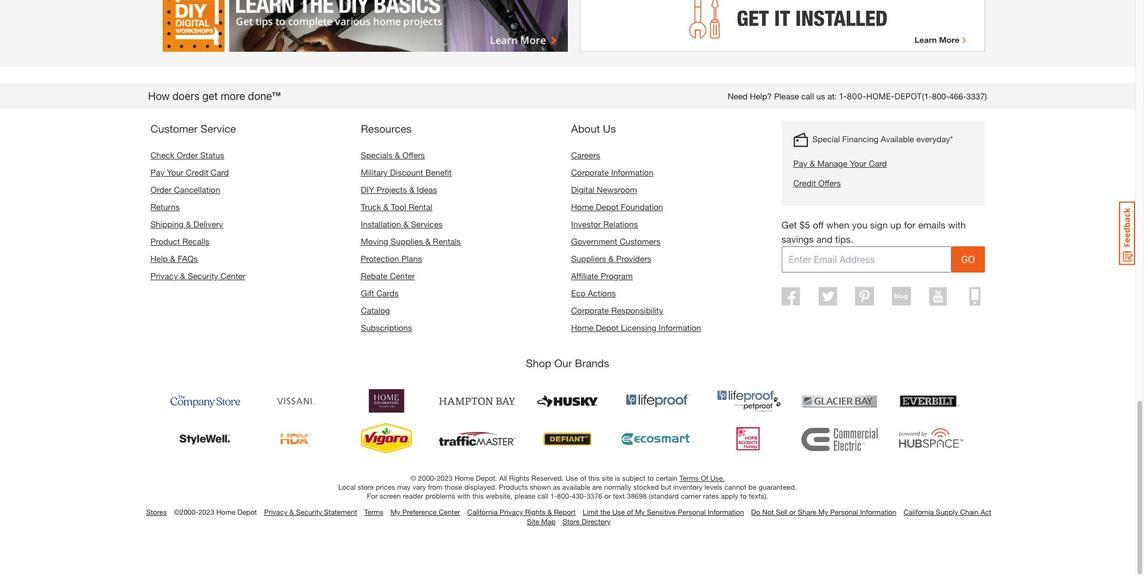 Task type: vqa. For each thing, say whether or not it's contained in the screenshot.
Concrete
no



Task type: describe. For each thing, give the bounding box(es) containing it.
& for pay & manage your card
[[810, 159, 815, 169]]

1 horizontal spatial to
[[740, 492, 747, 501]]

glacier bay image
[[801, 385, 877, 418]]

statement
[[324, 508, 357, 517]]

privacy for privacy & security statement
[[264, 508, 287, 517]]

financing
[[842, 134, 878, 144]]

privacy & security statement link
[[264, 508, 357, 517]]

home right ©2000-
[[216, 508, 235, 517]]

1 vertical spatial terms
[[364, 508, 383, 517]]

2023 inside © 2000-2023 home depot. all rights reserved. use of this site is subject to certain terms of use. local store prices may vary from those displayed. products shown as available are normally stocked but inventory levels cannot be guaranteed. for screen reader problems with this website, please call 1-800-430-3376 or text 38698 (standard carrier rates apply to texts).
[[437, 474, 453, 483]]

1 vertical spatial 2023
[[198, 508, 214, 517]]

projects
[[377, 185, 407, 195]]

local
[[338, 483, 356, 492]]

tips.
[[835, 234, 853, 245]]

eco actions
[[571, 289, 616, 299]]

credit offers link
[[793, 177, 953, 190]]

product
[[150, 237, 180, 247]]

actions
[[588, 289, 616, 299]]

recalls
[[182, 237, 209, 247]]

1 vertical spatial rights
[[525, 508, 545, 517]]

as
[[553, 483, 560, 492]]

2 my from the left
[[635, 508, 645, 517]]

corporate for corporate information
[[571, 168, 609, 178]]

status
[[200, 150, 224, 160]]

digital
[[571, 185, 594, 195]]

report
[[554, 508, 576, 517]]

©
[[410, 474, 416, 483]]

carrier
[[681, 492, 701, 501]]

us
[[603, 122, 616, 135]]

pay for pay your credit card
[[150, 168, 165, 178]]

0 vertical spatial to
[[647, 474, 654, 483]]

1 horizontal spatial this
[[588, 474, 600, 483]]

digital newsroom
[[571, 185, 637, 195]]

shipping & delivery link
[[150, 219, 223, 230]]

800- inside © 2000-2023 home depot. all rights reserved. use of this site is subject to certain terms of use. local store prices may vary from those displayed. products shown as available are normally stocked but inventory levels cannot be guaranteed. for screen reader problems with this website, please call 1-800-430-3376 or text 38698 (standard carrier rates apply to texts).
[[557, 492, 572, 501]]

& left ideas
[[409, 185, 415, 195]]

1 vertical spatial credit
[[793, 178, 816, 188]]

& down services
[[425, 237, 430, 247]]

0 vertical spatial offers
[[402, 150, 425, 160]]

home depot on twitter image
[[819, 287, 837, 306]]

security for statement
[[296, 508, 322, 517]]

home depot on youtube image
[[929, 287, 948, 306]]

california privacy rights & report link
[[467, 508, 576, 517]]

moving supplies & rentals
[[361, 237, 461, 247]]

feedback link image
[[1119, 201, 1135, 266]]

limit the use of my sensitive personal information link
[[583, 508, 744, 517]]

home depot on facebook image
[[782, 287, 800, 306]]

(1-
[[922, 91, 932, 101]]

0 horizontal spatial card
[[211, 168, 229, 178]]

certain
[[656, 474, 677, 483]]

please
[[774, 91, 799, 101]]

& for privacy & security center
[[180, 271, 185, 281]]

installation & services
[[361, 219, 443, 230]]

1 horizontal spatial card
[[869, 159, 887, 169]]

pay your credit card
[[150, 168, 229, 178]]

privacy & security center link
[[150, 271, 245, 281]]

1 horizontal spatial offers
[[818, 178, 841, 188]]

may
[[397, 483, 411, 492]]

privacy for privacy & security center
[[150, 271, 178, 281]]

(standard
[[649, 492, 679, 501]]

plans
[[401, 254, 422, 264]]

licensing
[[621, 323, 656, 333]]

catalog
[[361, 306, 390, 316]]

government customers
[[571, 237, 660, 247]]

but
[[661, 483, 671, 492]]

home depot foundation
[[571, 202, 663, 212]]

prices
[[376, 483, 395, 492]]

0 horizontal spatial center
[[220, 271, 245, 281]]

do not sell or share my personal information
[[751, 508, 896, 517]]

are
[[592, 483, 602, 492]]

supply
[[936, 508, 958, 517]]

ecosmart image
[[620, 423, 696, 457]]

act
[[981, 508, 991, 517]]

help
[[150, 254, 168, 264]]

problems
[[425, 492, 455, 501]]

home depot foundation link
[[571, 202, 663, 212]]

vissani image
[[258, 385, 334, 418]]

moving
[[361, 237, 388, 247]]

3 my from the left
[[818, 508, 828, 517]]

2 horizontal spatial privacy
[[500, 508, 523, 517]]

home down eco
[[571, 323, 594, 333]]

product recalls
[[150, 237, 209, 247]]

home accents holiday image
[[711, 423, 787, 457]]

0 horizontal spatial your
[[167, 168, 184, 178]]

how doers get more done™
[[148, 90, 281, 103]]

website,
[[486, 492, 512, 501]]

subscriptions
[[361, 323, 412, 333]]

get
[[781, 219, 797, 231]]

customers
[[620, 237, 660, 247]]

is
[[615, 474, 620, 483]]

protection
[[361, 254, 399, 264]]

personal for sensitive
[[678, 508, 706, 517]]

2 horizontal spatial 800-
[[932, 91, 949, 101]]

us
[[816, 91, 825, 101]]

california supply chain act
[[904, 508, 991, 517]]

subscriptions link
[[361, 323, 412, 333]]

share
[[798, 508, 816, 517]]

& for privacy & security statement
[[289, 508, 294, 517]]

© 2000-2023 home depot. all rights reserved. use of this site is subject to certain terms of use. local store prices may vary from those displayed. products shown as available are normally stocked but inventory levels cannot be guaranteed. for screen reader problems with this website, please call 1-800-430-3376 or text 38698 (standard carrier rates apply to texts).
[[338, 474, 797, 501]]

normally
[[604, 483, 631, 492]]

returns
[[150, 202, 180, 212]]

relations
[[603, 219, 638, 230]]

& for suppliers & providers
[[609, 254, 614, 264]]

0 vertical spatial 1-
[[839, 91, 847, 101]]

home decorators collection image
[[348, 385, 425, 418]]

not
[[762, 508, 774, 517]]

lifeproof with petproof technology carpet image
[[711, 385, 787, 418]]

get your installation and home repair projects done right with the help of the home depot image
[[579, 0, 985, 52]]

eco
[[571, 289, 585, 299]]

of inside © 2000-2023 home depot. all rights reserved. use of this site is subject to certain terms of use. local store prices may vary from those displayed. products shown as available are normally stocked but inventory levels cannot be guaranteed. for screen reader problems with this website, please call 1-800-430-3376 or text 38698 (standard carrier rates apply to texts).
[[580, 474, 586, 483]]

the
[[600, 508, 610, 517]]

1 horizontal spatial center
[[390, 271, 415, 281]]

defiant image
[[529, 423, 606, 457]]

chain
[[960, 508, 979, 517]]

or inside © 2000-2023 home depot. all rights reserved. use of this site is subject to certain terms of use. local store prices may vary from those displayed. products shown as available are normally stocked but inventory levels cannot be guaranteed. for screen reader problems with this website, please call 1-800-430-3376 or text 38698 (standard carrier rates apply to texts).
[[604, 492, 611, 501]]

rights inside © 2000-2023 home depot. all rights reserved. use of this site is subject to certain terms of use. local store prices may vary from those displayed. products shown as available are normally stocked but inventory levels cannot be guaranteed. for screen reader problems with this website, please call 1-800-430-3376 or text 38698 (standard carrier rates apply to texts).
[[509, 474, 529, 483]]

california supply chain act link
[[904, 508, 991, 517]]

0 horizontal spatial credit
[[186, 168, 208, 178]]

emails
[[918, 219, 946, 231]]

& for shipping & delivery
[[186, 219, 191, 230]]

california for california privacy rights & report
[[467, 508, 498, 517]]

off
[[813, 219, 824, 231]]

home inside © 2000-2023 home depot. all rights reserved. use of this site is subject to certain terms of use. local store prices may vary from those displayed. products shown as available are normally stocked but inventory levels cannot be guaranteed. for screen reader problems with this website, please call 1-800-430-3376 or text 38698 (standard carrier rates apply to texts).
[[455, 474, 474, 483]]

1 horizontal spatial call
[[801, 91, 814, 101]]

1- inside © 2000-2023 home depot. all rights reserved. use of this site is subject to certain terms of use. local store prices may vary from those displayed. products shown as available are normally stocked but inventory levels cannot be guaranteed. for screen reader problems with this website, please call 1-800-430-3376 or text 38698 (standard carrier rates apply to texts).
[[550, 492, 557, 501]]

corporate information link
[[571, 168, 653, 178]]

investor relations link
[[571, 219, 638, 230]]

3337)
[[966, 91, 987, 101]]

services
[[411, 219, 443, 230]]

diy
[[361, 185, 374, 195]]

learn the basics with our digital workshops image
[[162, 0, 568, 52]]

subject
[[622, 474, 645, 483]]

please
[[514, 492, 535, 501]]

hdx image
[[258, 423, 334, 457]]

rates
[[703, 492, 719, 501]]

$5
[[799, 219, 810, 231]]

1 my from the left
[[391, 508, 400, 517]]

and
[[816, 234, 832, 245]]

manage
[[817, 159, 847, 169]]

affiliate program
[[571, 271, 633, 281]]

for
[[904, 219, 915, 231]]



Task type: locate. For each thing, give the bounding box(es) containing it.
vigoro image
[[348, 423, 425, 457]]

& up recalls
[[186, 219, 191, 230]]

pay for pay & manage your card
[[793, 159, 807, 169]]

my right share
[[818, 508, 828, 517]]

card
[[869, 159, 887, 169], [211, 168, 229, 178]]

0 vertical spatial rights
[[509, 474, 529, 483]]

site
[[602, 474, 613, 483]]

store
[[358, 483, 374, 492]]

order up pay your credit card
[[177, 150, 198, 160]]

screen
[[380, 492, 401, 501]]

you
[[852, 219, 867, 231]]

preference
[[402, 508, 437, 517]]

your up order cancellation link
[[167, 168, 184, 178]]

check order status link
[[150, 150, 224, 160]]

shipping & delivery
[[150, 219, 223, 230]]

pay up credit offers
[[793, 159, 807, 169]]

offers down manage
[[818, 178, 841, 188]]

inventory
[[673, 483, 702, 492]]

security down faqs
[[188, 271, 218, 281]]

when
[[826, 219, 849, 231]]

2023 up problems
[[437, 474, 453, 483]]

home-
[[866, 91, 895, 101]]

products
[[499, 483, 528, 492]]

displayed.
[[464, 483, 497, 492]]

2 corporate from the top
[[571, 306, 609, 316]]

reader
[[403, 492, 423, 501]]

1 horizontal spatial security
[[296, 508, 322, 517]]

this left the site
[[588, 474, 600, 483]]

apply
[[721, 492, 738, 501]]

1 california from the left
[[467, 508, 498, 517]]

shop
[[526, 357, 551, 370]]

suppliers & providers
[[571, 254, 651, 264]]

0 horizontal spatial offers
[[402, 150, 425, 160]]

use right as
[[566, 474, 578, 483]]

1 horizontal spatial use
[[612, 508, 625, 517]]

0 horizontal spatial security
[[188, 271, 218, 281]]

home left depot. on the left of page
[[455, 474, 474, 483]]

1 vertical spatial 1-
[[550, 492, 557, 501]]

1 corporate from the top
[[571, 168, 609, 178]]

call left us
[[801, 91, 814, 101]]

0 horizontal spatial personal
[[678, 508, 706, 517]]

rights down 'please'
[[525, 508, 545, 517]]

reserved.
[[531, 474, 564, 483]]

1- right at:
[[839, 91, 847, 101]]

depot for foundation
[[596, 202, 619, 212]]

home depot on pinterest image
[[855, 287, 874, 306]]

& for truck & tool rental
[[383, 202, 389, 212]]

0 vertical spatial corporate
[[571, 168, 609, 178]]

1 vertical spatial security
[[296, 508, 322, 517]]

pay down check
[[150, 168, 165, 178]]

0 vertical spatial order
[[177, 150, 198, 160]]

& left "statement"
[[289, 508, 294, 517]]

government customers link
[[571, 237, 660, 247]]

rebate center link
[[361, 271, 415, 281]]

1 vertical spatial of
[[627, 508, 633, 517]]

our
[[554, 357, 572, 370]]

gift cards
[[361, 289, 399, 299]]

california down website, in the bottom left of the page
[[467, 508, 498, 517]]

the company store image
[[167, 385, 243, 418]]

466-
[[949, 91, 966, 101]]

& down "government customers"
[[609, 254, 614, 264]]

rental
[[409, 202, 432, 212]]

sign
[[870, 219, 888, 231]]

& up supplies
[[403, 219, 409, 230]]

0 vertical spatial use
[[566, 474, 578, 483]]

1 horizontal spatial order
[[177, 150, 198, 160]]

offers up discount
[[402, 150, 425, 160]]

help?
[[750, 91, 772, 101]]

0 horizontal spatial call
[[537, 492, 548, 501]]

0 horizontal spatial 1-
[[550, 492, 557, 501]]

offers
[[402, 150, 425, 160], [818, 178, 841, 188]]

corporate responsibility
[[571, 306, 663, 316]]

this
[[588, 474, 600, 483], [472, 492, 484, 501]]

get $5 off when you sign up for emails with savings and tips.
[[781, 219, 966, 245]]

investor relations
[[571, 219, 638, 230]]

rights
[[509, 474, 529, 483], [525, 508, 545, 517]]

2 personal from the left
[[830, 508, 858, 517]]

1 vertical spatial depot
[[596, 323, 619, 333]]

my down 38698
[[635, 508, 645, 517]]

center down delivery
[[220, 271, 245, 281]]

1 horizontal spatial 1-
[[839, 91, 847, 101]]

2 horizontal spatial my
[[818, 508, 828, 517]]

terms down the for
[[364, 508, 383, 517]]

1 horizontal spatial or
[[789, 508, 796, 517]]

terms inside © 2000-2023 home depot. all rights reserved. use of this site is subject to certain terms of use. local store prices may vary from those displayed. products shown as available are normally stocked but inventory levels cannot be guaranteed. for screen reader problems with this website, please call 1-800-430-3376 or text 38698 (standard carrier rates apply to texts).
[[679, 474, 699, 483]]

use right the
[[612, 508, 625, 517]]

1 horizontal spatial 800-
[[847, 91, 866, 101]]

0 vertical spatial terms
[[679, 474, 699, 483]]

1 vertical spatial call
[[537, 492, 548, 501]]

& left 'report'
[[547, 508, 552, 517]]

newsroom
[[597, 185, 637, 195]]

military discount benefit
[[361, 168, 452, 178]]

about
[[571, 122, 600, 135]]

1 vertical spatial to
[[740, 492, 747, 501]]

to left be on the right of the page
[[740, 492, 747, 501]]

& up the military discount benefit link
[[395, 150, 400, 160]]

1 horizontal spatial with
[[948, 219, 966, 231]]

done™
[[248, 90, 281, 103]]

0 horizontal spatial order
[[150, 185, 172, 195]]

commercial electric image
[[801, 423, 877, 457]]

0 vertical spatial with
[[948, 219, 966, 231]]

credit up cancellation
[[186, 168, 208, 178]]

california for california supply chain act
[[904, 508, 934, 517]]

depot
[[895, 91, 922, 101]]

& right help
[[170, 254, 175, 264]]

with inside get $5 off when you sign up for emails with savings and tips.
[[948, 219, 966, 231]]

call inside © 2000-2023 home depot. all rights reserved. use of this site is subject to certain terms of use. local store prices may vary from those displayed. products shown as available are normally stocked but inventory levels cannot be guaranteed. for screen reader problems with this website, please call 1-800-430-3376 or text 38698 (standard carrier rates apply to texts).
[[537, 492, 548, 501]]

order up returns link
[[150, 185, 172, 195]]

2 horizontal spatial center
[[439, 508, 460, 517]]

1 horizontal spatial credit
[[793, 178, 816, 188]]

& left tool
[[383, 202, 389, 212]]

0 horizontal spatial my
[[391, 508, 400, 517]]

1 personal from the left
[[678, 508, 706, 517]]

levels
[[704, 483, 722, 492]]

customer
[[150, 122, 198, 135]]

how
[[148, 90, 170, 103]]

everbilt image
[[892, 385, 968, 418]]

those
[[445, 483, 462, 492]]

california left "supply"
[[904, 508, 934, 517]]

& for installation & services
[[403, 219, 409, 230]]

stores link
[[146, 508, 167, 517]]

call left as
[[537, 492, 548, 501]]

shown
[[530, 483, 551, 492]]

& inside pay & manage your card link
[[810, 159, 815, 169]]

moving supplies & rentals link
[[361, 237, 461, 247]]

trafficmaster image
[[439, 423, 515, 457]]

help & faqs link
[[150, 254, 198, 264]]

credit offers
[[793, 178, 841, 188]]

3376
[[586, 492, 602, 501]]

0 horizontal spatial or
[[604, 492, 611, 501]]

1 horizontal spatial personal
[[830, 508, 858, 517]]

0 horizontal spatial to
[[647, 474, 654, 483]]

0 horizontal spatial california
[[467, 508, 498, 517]]

information
[[611, 168, 653, 178], [659, 323, 701, 333], [708, 508, 744, 517], [860, 508, 896, 517]]

1 vertical spatial use
[[612, 508, 625, 517]]

0 horizontal spatial terms
[[364, 508, 383, 517]]

2023 right stores
[[198, 508, 214, 517]]

california
[[467, 508, 498, 517], [904, 508, 934, 517]]

security for center
[[188, 271, 218, 281]]

personal down carrier
[[678, 508, 706, 517]]

& down faqs
[[180, 271, 185, 281]]

card up credit offers link
[[869, 159, 887, 169]]

& for specials & offers
[[395, 150, 400, 160]]

of left "are"
[[580, 474, 586, 483]]

special
[[812, 134, 840, 144]]

use inside © 2000-2023 home depot. all rights reserved. use of this site is subject to certain terms of use. local store prices may vary from those displayed. products shown as available are normally stocked but inventory levels cannot be guaranteed. for screen reader problems with this website, please call 1-800-430-3376 or text 38698 (standard carrier rates apply to texts).
[[566, 474, 578, 483]]

security left "statement"
[[296, 508, 322, 517]]

1 horizontal spatial of
[[627, 508, 633, 517]]

0 vertical spatial of
[[580, 474, 586, 483]]

special financing available everyday*
[[812, 134, 953, 144]]

& for help & faqs
[[170, 254, 175, 264]]

1 horizontal spatial your
[[850, 159, 866, 169]]

0 vertical spatial call
[[801, 91, 814, 101]]

stylewell image
[[167, 423, 243, 457]]

0 vertical spatial security
[[188, 271, 218, 281]]

0 vertical spatial 2023
[[437, 474, 453, 483]]

corporate
[[571, 168, 609, 178], [571, 306, 609, 316]]

with right problems
[[457, 492, 470, 501]]

0 horizontal spatial pay
[[150, 168, 165, 178]]

hampton bay image
[[439, 385, 515, 418]]

0 vertical spatial credit
[[186, 168, 208, 178]]

1 vertical spatial with
[[457, 492, 470, 501]]

ideas
[[417, 185, 437, 195]]

800- right at:
[[847, 91, 866, 101]]

center down plans
[[390, 271, 415, 281]]

home down digital
[[571, 202, 594, 212]]

available
[[562, 483, 590, 492]]

800- right the depot
[[932, 91, 949, 101]]

brands
[[575, 357, 609, 370]]

0 horizontal spatial of
[[580, 474, 586, 483]]

or left the text
[[604, 492, 611, 501]]

supplies
[[391, 237, 423, 247]]

corporate responsibility link
[[571, 306, 663, 316]]

hubspace smart home image
[[892, 423, 968, 457]]

1 horizontal spatial my
[[635, 508, 645, 517]]

1 horizontal spatial privacy
[[264, 508, 287, 517]]

rights right all
[[509, 474, 529, 483]]

0 horizontal spatial this
[[472, 492, 484, 501]]

0 horizontal spatial privacy
[[150, 271, 178, 281]]

home depot blog image
[[892, 287, 911, 306]]

government
[[571, 237, 617, 247]]

1 horizontal spatial terms
[[679, 474, 699, 483]]

vary
[[413, 483, 426, 492]]

affiliate
[[571, 271, 598, 281]]

credit down pay & manage your card
[[793, 178, 816, 188]]

pay & manage your card
[[793, 159, 887, 169]]

with right emails
[[948, 219, 966, 231]]

0 horizontal spatial 2023
[[198, 508, 214, 517]]

foundation
[[621, 202, 663, 212]]

more
[[221, 90, 245, 103]]

card down status
[[211, 168, 229, 178]]

Enter Email Address text field
[[781, 247, 951, 273]]

personal right share
[[830, 508, 858, 517]]

order cancellation
[[150, 185, 220, 195]]

2 vertical spatial depot
[[237, 508, 257, 517]]

my down screen
[[391, 508, 400, 517]]

privacy & security statement
[[264, 508, 357, 517]]

terms left of on the bottom
[[679, 474, 699, 483]]

0 vertical spatial this
[[588, 474, 600, 483]]

depot
[[596, 202, 619, 212], [596, 323, 619, 333], [237, 508, 257, 517]]

guaranteed.
[[759, 483, 797, 492]]

installation
[[361, 219, 401, 230]]

husky image
[[529, 385, 606, 418]]

0 vertical spatial depot
[[596, 202, 619, 212]]

1 vertical spatial offers
[[818, 178, 841, 188]]

depot for licensing
[[596, 323, 619, 333]]

to left certain
[[647, 474, 654, 483]]

corporate down careers link
[[571, 168, 609, 178]]

1- down reserved.
[[550, 492, 557, 501]]

with inside © 2000-2023 home depot. all rights reserved. use of this site is subject to certain terms of use. local store prices may vary from those displayed. products shown as available are normally stocked but inventory levels cannot be guaranteed. for screen reader problems with this website, please call 1-800-430-3376 or text 38698 (standard carrier rates apply to texts).
[[457, 492, 470, 501]]

0 horizontal spatial use
[[566, 474, 578, 483]]

lifeproof flooring image
[[620, 385, 696, 418]]

& left manage
[[810, 159, 815, 169]]

privacy & security center
[[150, 271, 245, 281]]

discount
[[390, 168, 423, 178]]

from
[[428, 483, 443, 492]]

1 vertical spatial this
[[472, 492, 484, 501]]

1 vertical spatial order
[[150, 185, 172, 195]]

up
[[890, 219, 901, 231]]

1 horizontal spatial california
[[904, 508, 934, 517]]

text
[[613, 492, 625, 501]]

go
[[961, 255, 975, 265]]

800- up 'report'
[[557, 492, 572, 501]]

use
[[566, 474, 578, 483], [612, 508, 625, 517]]

rentals
[[433, 237, 461, 247]]

or right sell at the bottom of the page
[[789, 508, 796, 517]]

your
[[850, 159, 866, 169], [167, 168, 184, 178]]

1 horizontal spatial pay
[[793, 159, 807, 169]]

corporate for corporate responsibility
[[571, 306, 609, 316]]

personal for my
[[830, 508, 858, 517]]

corporate down the eco actions
[[571, 306, 609, 316]]

corporate information
[[571, 168, 653, 178]]

0 horizontal spatial 800-
[[557, 492, 572, 501]]

home depot licensing information link
[[571, 323, 701, 333]]

0 vertical spatial or
[[604, 492, 611, 501]]

cancellation
[[174, 185, 220, 195]]

1 horizontal spatial 2023
[[437, 474, 453, 483]]

home depot mobile apps image
[[969, 287, 981, 306]]

1 vertical spatial or
[[789, 508, 796, 517]]

2 california from the left
[[904, 508, 934, 517]]

cards
[[376, 289, 399, 299]]

1 vertical spatial corporate
[[571, 306, 609, 316]]

of down 38698
[[627, 508, 633, 517]]

providers
[[616, 254, 651, 264]]

this down depot. on the left of page
[[472, 492, 484, 501]]

0 horizontal spatial with
[[457, 492, 470, 501]]

program
[[601, 271, 633, 281]]

center down problems
[[439, 508, 460, 517]]

pay your credit card link
[[150, 168, 229, 178]]

truck & tool rental
[[361, 202, 432, 212]]

your down financing
[[850, 159, 866, 169]]



